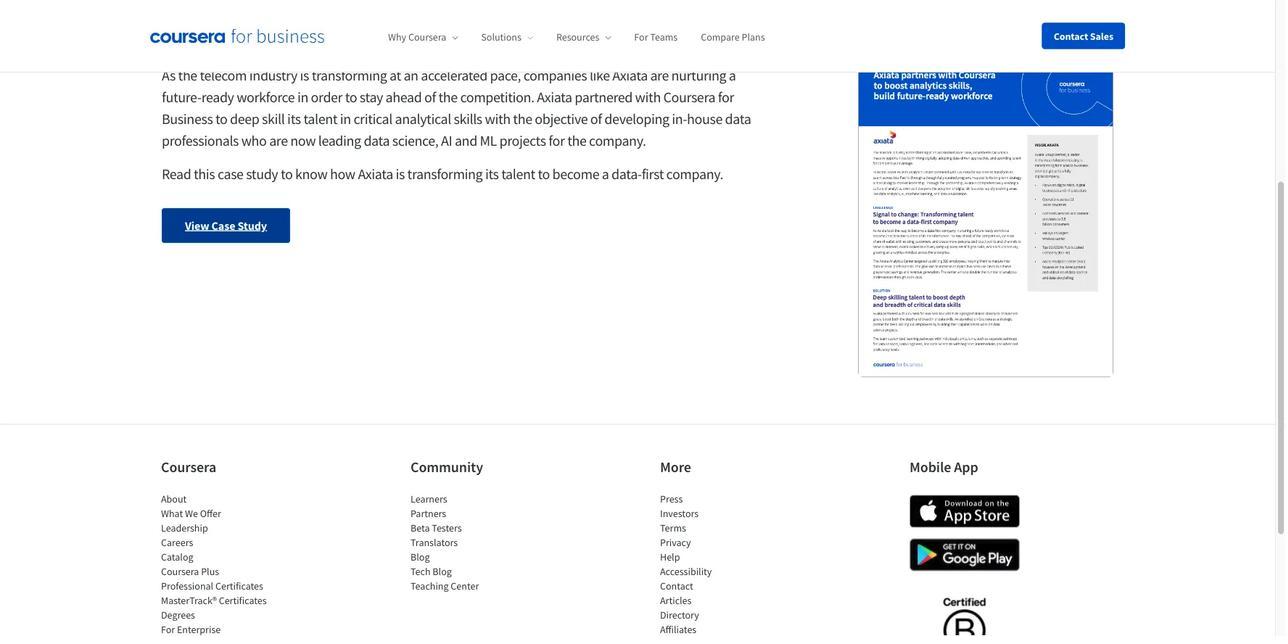 Task type: locate. For each thing, give the bounding box(es) containing it.
talent down projects
[[501, 165, 535, 183]]

in left order
[[297, 88, 308, 106]]

center
[[451, 579, 479, 592]]

is inside as the telecom industry is transforming at an accelerated pace, companies like axiata are nurturing a future-ready workforce in order to stay ahead of the competition. axiata partnered with coursera for business to deep skill its talent in critical analytical skills with the objective of developing in-house data professionals who are now leading data science, ai and ml projects for the company.
[[300, 66, 309, 85]]

tech
[[411, 565, 431, 578]]

for teams
[[634, 31, 678, 44]]

axiata case study cover image new image
[[858, 47, 1114, 378]]

contact sales
[[1054, 29, 1114, 42]]

1 horizontal spatial transforming
[[407, 165, 483, 183]]

for down degrees link
[[161, 623, 175, 636]]

view
[[185, 218, 209, 233]]

0 vertical spatial data
[[725, 110, 751, 128]]

1 vertical spatial contact
[[660, 579, 693, 592]]

what
[[161, 507, 183, 520]]

1 vertical spatial transforming
[[407, 165, 483, 183]]

of
[[424, 88, 436, 106], [591, 110, 602, 128]]

1 vertical spatial company.
[[667, 165, 723, 183]]

in-
[[672, 110, 687, 128]]

0 horizontal spatial for
[[161, 623, 175, 636]]

1 horizontal spatial are
[[650, 66, 669, 85]]

coursera down nurturing
[[664, 88, 715, 106]]

2 horizontal spatial list
[[660, 492, 784, 636]]

for down objective
[[549, 132, 565, 150]]

contact up articles link
[[660, 579, 693, 592]]

learners partners beta testers translators blog tech blog teaching center
[[411, 492, 479, 592]]

1 vertical spatial is
[[396, 165, 405, 183]]

know
[[295, 165, 328, 183]]

data
[[725, 110, 751, 128], [364, 132, 390, 150]]

deep
[[230, 110, 259, 128]]

axiata right like on the left top of the page
[[613, 66, 648, 85]]

1 horizontal spatial blog
[[433, 565, 452, 578]]

plus
[[201, 565, 219, 578]]

company. down developing at the top of page
[[589, 132, 646, 150]]

contact link
[[660, 579, 693, 592]]

data-
[[612, 165, 642, 183]]

ml
[[480, 132, 497, 150]]

axiata
[[613, 66, 648, 85], [537, 88, 572, 106], [358, 165, 393, 183]]

compare plans link
[[701, 31, 765, 44]]

0 vertical spatial contact
[[1054, 29, 1088, 42]]

axiata down companies at left
[[537, 88, 572, 106]]

blog link
[[411, 550, 430, 563]]

press investors terms privacy help accessibility contact articles directory affiliates
[[660, 492, 712, 636]]

coursera plus link
[[161, 565, 219, 578]]

solutions link
[[481, 31, 533, 44]]

for
[[718, 88, 734, 106], [549, 132, 565, 150]]

is
[[300, 66, 309, 85], [396, 165, 405, 183]]

0 horizontal spatial blog
[[411, 550, 430, 563]]

nurturing
[[672, 66, 726, 85]]

its right skill
[[287, 110, 301, 128]]

what we offer link
[[161, 507, 221, 520]]

0 vertical spatial talent
[[304, 110, 337, 128]]

leading
[[318, 132, 361, 150]]

its
[[287, 110, 301, 128], [485, 165, 499, 183]]

1 horizontal spatial in
[[340, 110, 351, 128]]

1 horizontal spatial for
[[718, 88, 734, 106]]

terms
[[660, 521, 686, 534]]

2 list from the left
[[411, 492, 534, 593]]

1 vertical spatial data
[[364, 132, 390, 150]]

1 vertical spatial for
[[161, 623, 175, 636]]

are down skill
[[269, 132, 288, 150]]

0 horizontal spatial talent
[[304, 110, 337, 128]]

list
[[161, 492, 284, 636], [411, 492, 534, 593], [660, 492, 784, 636]]

0 horizontal spatial axiata
[[358, 165, 393, 183]]

transforming down ai
[[407, 165, 483, 183]]

1 vertical spatial talent
[[501, 165, 535, 183]]

0 horizontal spatial in
[[297, 88, 308, 106]]

list for coursera
[[161, 492, 284, 636]]

1 vertical spatial certificates
[[219, 594, 267, 607]]

to down ready
[[215, 110, 227, 128]]

are down for teams link
[[650, 66, 669, 85]]

0 horizontal spatial are
[[269, 132, 288, 150]]

certificates down professional certificates link
[[219, 594, 267, 607]]

tech blog link
[[411, 565, 452, 578]]

with up developing at the top of page
[[635, 88, 661, 106]]

0 vertical spatial for
[[634, 31, 648, 44]]

the down accelerated
[[439, 88, 458, 106]]

coursera inside as the telecom industry is transforming at an accelerated pace, companies like axiata are nurturing a future-ready workforce in order to stay ahead of the competition. axiata partnered with coursera for business to deep skill its talent in critical analytical skills with the objective of developing in-house data professionals who are now leading data science, ai and ml projects for the company.
[[664, 88, 715, 106]]

0 vertical spatial a
[[729, 66, 736, 85]]

the down objective
[[567, 132, 587, 150]]

company. right first
[[667, 165, 723, 183]]

1 horizontal spatial contact
[[1054, 29, 1088, 42]]

first
[[642, 165, 664, 183]]

coursera up 'about'
[[161, 458, 216, 476]]

affiliates link
[[660, 623, 697, 636]]

is down science,
[[396, 165, 405, 183]]

accessibility
[[660, 565, 712, 578]]

partners link
[[411, 507, 446, 520]]

list containing press
[[660, 492, 784, 636]]

careers link
[[161, 536, 193, 549]]

help
[[660, 550, 680, 563]]

logo of certified b corporation image
[[935, 590, 994, 636]]

with down competition.
[[485, 110, 511, 128]]

the
[[178, 66, 197, 85], [439, 88, 458, 106], [513, 110, 532, 128], [567, 132, 587, 150]]

0 horizontal spatial a
[[602, 165, 609, 183]]

business
[[162, 110, 213, 128]]

the right as
[[178, 66, 197, 85]]

0 vertical spatial certificates
[[215, 579, 263, 592]]

of down partnered
[[591, 110, 602, 128]]

for left teams
[[634, 31, 648, 44]]

partnered
[[575, 88, 633, 106]]

list containing about
[[161, 492, 284, 636]]

1 vertical spatial with
[[485, 110, 511, 128]]

a right nurturing
[[729, 66, 736, 85]]

1 vertical spatial blog
[[433, 565, 452, 578]]

0 vertical spatial transforming
[[312, 66, 387, 85]]

0 horizontal spatial company.
[[589, 132, 646, 150]]

privacy
[[660, 536, 691, 549]]

translators
[[411, 536, 458, 549]]

0 vertical spatial is
[[300, 66, 309, 85]]

about
[[161, 492, 187, 505]]

0 horizontal spatial for
[[549, 132, 565, 150]]

professionals
[[162, 132, 239, 150]]

coursera down catalog
[[161, 565, 199, 578]]

axiata right how
[[358, 165, 393, 183]]

blog up teaching center link
[[433, 565, 452, 578]]

0 horizontal spatial is
[[300, 66, 309, 85]]

1 vertical spatial for
[[549, 132, 565, 150]]

directory link
[[660, 608, 699, 621]]

0 vertical spatial in
[[297, 88, 308, 106]]

list containing learners
[[411, 492, 534, 593]]

resources link
[[556, 31, 611, 44]]

its down ml
[[485, 165, 499, 183]]

0 vertical spatial for
[[718, 88, 734, 106]]

for teams link
[[634, 31, 678, 44]]

0 horizontal spatial contact
[[660, 579, 693, 592]]

teaching center link
[[411, 579, 479, 592]]

1 horizontal spatial of
[[591, 110, 602, 128]]

catalog link
[[161, 550, 193, 563]]

beta testers link
[[411, 521, 462, 534]]

0 horizontal spatial list
[[161, 492, 284, 636]]

0 horizontal spatial its
[[287, 110, 301, 128]]

is right industry
[[300, 66, 309, 85]]

as the telecom industry is transforming at an accelerated pace, companies like axiata are nurturing a future-ready workforce in order to stay ahead of the competition. axiata partnered with coursera for business to deep skill its talent in critical analytical skills with the objective of developing in-house data professionals who are now leading data science, ai and ml projects for the company.
[[162, 66, 751, 150]]

0 vertical spatial company.
[[589, 132, 646, 150]]

1 list from the left
[[161, 492, 284, 636]]

to
[[345, 88, 357, 106], [215, 110, 227, 128], [281, 165, 293, 183], [538, 165, 550, 183]]

0 horizontal spatial of
[[424, 88, 436, 106]]

0 horizontal spatial transforming
[[312, 66, 387, 85]]

mastertrack® certificates link
[[161, 594, 267, 607]]

developing
[[605, 110, 669, 128]]

coursera inside about what we offer leadership careers catalog coursera plus professional certificates mastertrack® certificates degrees for enterprise
[[161, 565, 199, 578]]

0 vertical spatial axiata
[[613, 66, 648, 85]]

data down "critical"
[[364, 132, 390, 150]]

1 horizontal spatial list
[[411, 492, 534, 593]]

0 vertical spatial with
[[635, 88, 661, 106]]

house
[[687, 110, 723, 128]]

who
[[241, 132, 267, 150]]

1 horizontal spatial a
[[729, 66, 736, 85]]

company.
[[589, 132, 646, 150], [667, 165, 723, 183]]

telecom
[[200, 66, 247, 85]]

list for community
[[411, 492, 534, 593]]

1 vertical spatial its
[[485, 165, 499, 183]]

for up "house"
[[718, 88, 734, 106]]

to left "stay"
[[345, 88, 357, 106]]

1 vertical spatial are
[[269, 132, 288, 150]]

an
[[404, 66, 418, 85]]

of up analytical
[[424, 88, 436, 106]]

articles link
[[660, 594, 692, 607]]

certificates up "mastertrack® certificates" link
[[215, 579, 263, 592]]

contact
[[1054, 29, 1088, 42], [660, 579, 693, 592]]

talent down order
[[304, 110, 337, 128]]

1 horizontal spatial axiata
[[537, 88, 572, 106]]

critical
[[354, 110, 392, 128]]

blog up "tech"
[[411, 550, 430, 563]]

1 horizontal spatial company.
[[667, 165, 723, 183]]

learners link
[[411, 492, 447, 505]]

in up leading
[[340, 110, 351, 128]]

0 horizontal spatial data
[[364, 132, 390, 150]]

2 horizontal spatial axiata
[[613, 66, 648, 85]]

about what we offer leadership careers catalog coursera plus professional certificates mastertrack® certificates degrees for enterprise
[[161, 492, 267, 636]]

offer
[[200, 507, 221, 520]]

blog
[[411, 550, 430, 563], [433, 565, 452, 578]]

a left data-
[[602, 165, 609, 183]]

projects
[[500, 132, 546, 150]]

0 horizontal spatial with
[[485, 110, 511, 128]]

data right "house"
[[725, 110, 751, 128]]

transforming up "stay"
[[312, 66, 387, 85]]

0 vertical spatial its
[[287, 110, 301, 128]]

in
[[297, 88, 308, 106], [340, 110, 351, 128]]

3 list from the left
[[660, 492, 784, 636]]

testers
[[432, 521, 462, 534]]

contact left 'sales'
[[1054, 29, 1088, 42]]



Task type: describe. For each thing, give the bounding box(es) containing it.
leadership
[[161, 521, 208, 534]]

leadership link
[[161, 521, 208, 534]]

professional
[[161, 579, 213, 592]]

1 vertical spatial axiata
[[537, 88, 572, 106]]

articles
[[660, 594, 692, 607]]

degrees
[[161, 608, 195, 621]]

app
[[954, 458, 979, 476]]

careers
[[161, 536, 193, 549]]

view case study
[[185, 218, 267, 233]]

1 vertical spatial a
[[602, 165, 609, 183]]

competition.
[[460, 88, 535, 106]]

the up projects
[[513, 110, 532, 128]]

1 vertical spatial of
[[591, 110, 602, 128]]

resources
[[556, 31, 600, 44]]

why
[[388, 31, 406, 44]]

to right study
[[281, 165, 293, 183]]

contact sales button
[[1042, 23, 1125, 49]]

case
[[212, 218, 235, 233]]

companies
[[524, 66, 587, 85]]

privacy link
[[660, 536, 691, 549]]

how
[[330, 165, 355, 183]]

about link
[[161, 492, 187, 505]]

science,
[[392, 132, 439, 150]]

and
[[455, 132, 477, 150]]

accessibility link
[[660, 565, 712, 578]]

1 horizontal spatial is
[[396, 165, 405, 183]]

mastertrack®
[[161, 594, 217, 607]]

plans
[[742, 31, 765, 44]]

study
[[238, 218, 267, 233]]

teaching
[[411, 579, 449, 592]]

press
[[660, 492, 683, 505]]

get it on google play image
[[910, 539, 1020, 571]]

order
[[311, 88, 343, 106]]

ai
[[441, 132, 452, 150]]

compare
[[701, 31, 740, 44]]

1 horizontal spatial with
[[635, 88, 661, 106]]

1 horizontal spatial data
[[725, 110, 751, 128]]

translators link
[[411, 536, 458, 549]]

investors link
[[660, 507, 699, 520]]

contact inside button
[[1054, 29, 1088, 42]]

1 horizontal spatial talent
[[501, 165, 535, 183]]

mobile
[[910, 458, 951, 476]]

contact inside press investors terms privacy help accessibility contact articles directory affiliates
[[660, 579, 693, 592]]

sales
[[1090, 29, 1114, 42]]

we
[[185, 507, 198, 520]]

transforming inside as the telecom industry is transforming at an accelerated pace, companies like axiata are nurturing a future-ready workforce in order to stay ahead of the competition. axiata partnered with coursera for business to deep skill its talent in critical analytical skills with the objective of developing in-house data professionals who are now leading data science, ai and ml projects for the company.
[[312, 66, 387, 85]]

coursera for business image
[[150, 29, 324, 43]]

as
[[162, 66, 176, 85]]

2 vertical spatial axiata
[[358, 165, 393, 183]]

to left the become
[[538, 165, 550, 183]]

coursera right why
[[408, 31, 446, 44]]

industry
[[249, 66, 297, 85]]

skills
[[454, 110, 482, 128]]

0 vertical spatial blog
[[411, 550, 430, 563]]

1 horizontal spatial its
[[485, 165, 499, 183]]

investors
[[660, 507, 699, 520]]

affiliates
[[660, 623, 697, 636]]

company. inside as the telecom industry is transforming at an accelerated pace, companies like axiata are nurturing a future-ready workforce in order to stay ahead of the competition. axiata partnered with coursera for business to deep skill its talent in critical analytical skills with the objective of developing in-house data professionals who are now leading data science, ai and ml projects for the company.
[[589, 132, 646, 150]]

study
[[246, 165, 278, 183]]

compare plans
[[701, 31, 765, 44]]

stay
[[360, 88, 383, 106]]

download on the app store image
[[910, 495, 1020, 528]]

learners
[[411, 492, 447, 505]]

a inside as the telecom industry is transforming at an accelerated pace, companies like axiata are nurturing a future-ready workforce in order to stay ahead of the competition. axiata partnered with coursera for business to deep skill its talent in critical analytical skills with the objective of developing in-house data professionals who are now leading data science, ai and ml projects for the company.
[[729, 66, 736, 85]]

read
[[162, 165, 191, 183]]

ready
[[201, 88, 234, 106]]

press link
[[660, 492, 683, 505]]

accelerated
[[421, 66, 488, 85]]

partners
[[411, 507, 446, 520]]

now
[[290, 132, 316, 150]]

professional certificates link
[[161, 579, 263, 592]]

0 vertical spatial of
[[424, 88, 436, 106]]

more
[[660, 458, 691, 476]]

this
[[194, 165, 215, 183]]

its inside as the telecom industry is transforming at an accelerated pace, companies like axiata are nurturing a future-ready workforce in order to stay ahead of the competition. axiata partnered with coursera for business to deep skill its talent in critical analytical skills with the objective of developing in-house data professionals who are now leading data science, ai and ml projects for the company.
[[287, 110, 301, 128]]

beta
[[411, 521, 430, 534]]

become
[[553, 165, 599, 183]]

mobile app
[[910, 458, 979, 476]]

degrees link
[[161, 608, 195, 621]]

case
[[218, 165, 244, 183]]

0 vertical spatial are
[[650, 66, 669, 85]]

solutions
[[481, 31, 522, 44]]

skill
[[262, 110, 285, 128]]

for inside about what we offer leadership careers catalog coursera plus professional certificates mastertrack® certificates degrees for enterprise
[[161, 623, 175, 636]]

why coursera link
[[388, 31, 458, 44]]

workforce
[[237, 88, 295, 106]]

terms link
[[660, 521, 686, 534]]

list for more
[[660, 492, 784, 636]]

view case study link
[[162, 208, 290, 243]]

enterprise
[[177, 623, 221, 636]]

like
[[590, 66, 610, 85]]

talent inside as the telecom industry is transforming at an accelerated pace, companies like axiata are nurturing a future-ready workforce in order to stay ahead of the competition. axiata partnered with coursera for business to deep skill its talent in critical analytical skills with the objective of developing in-house data professionals who are now leading data science, ai and ml projects for the company.
[[304, 110, 337, 128]]

at
[[390, 66, 401, 85]]

1 vertical spatial in
[[340, 110, 351, 128]]

teams
[[650, 31, 678, 44]]

help link
[[660, 550, 680, 563]]

why coursera
[[388, 31, 446, 44]]

1 horizontal spatial for
[[634, 31, 648, 44]]

catalog
[[161, 550, 193, 563]]

directory
[[660, 608, 699, 621]]

for enterprise link
[[161, 623, 221, 636]]



Task type: vqa. For each thing, say whether or not it's contained in the screenshot.
Contact Sales
yes



